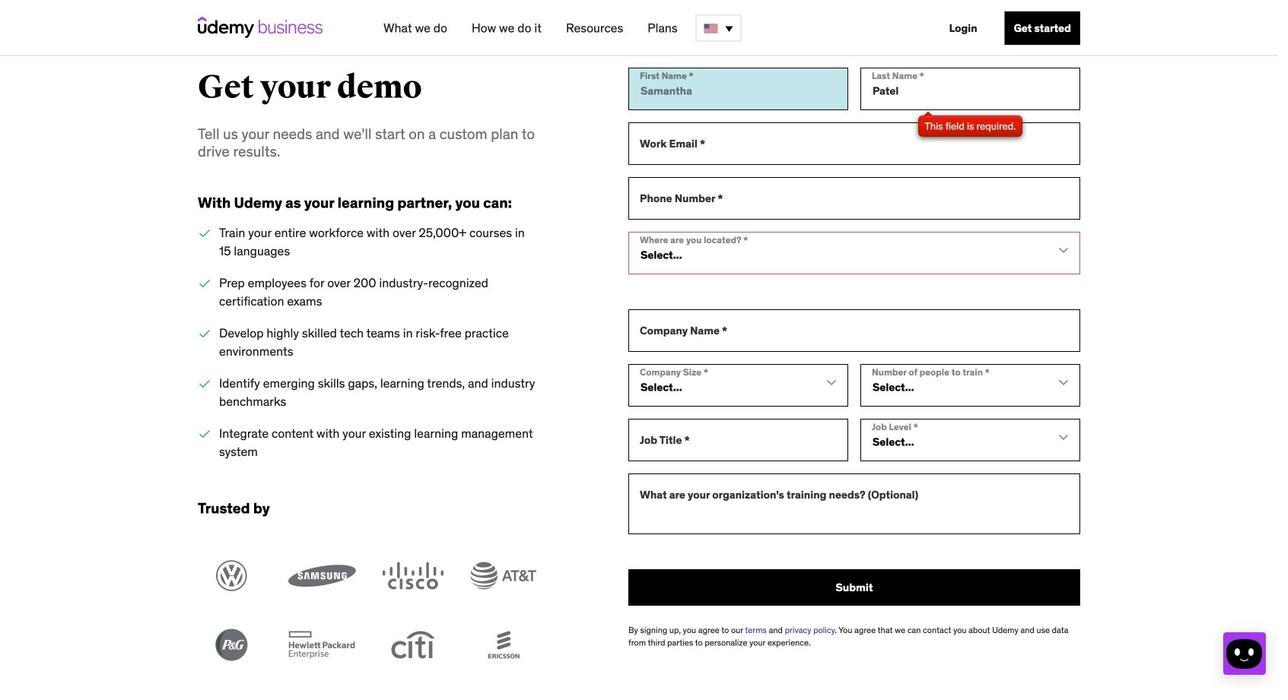 Task type: vqa. For each thing, say whether or not it's contained in the screenshot.
alert
yes



Task type: locate. For each thing, give the bounding box(es) containing it.
citi logo image
[[379, 630, 447, 662]]

p&g logo image
[[198, 630, 266, 662]]

menu navigation
[[371, 0, 1080, 56]]

Work Email * email field
[[628, 123, 1080, 165]]

What are your organization's training needs? text field
[[628, 474, 1080, 535]]

Company Name * text field
[[628, 310, 1080, 352]]

alert
[[918, 116, 1023, 137]]

samsung logo image
[[288, 560, 356, 592]]

ericsson logo image
[[469, 630, 537, 662]]

hewlett packard enterprise logo image
[[288, 630, 356, 662]]

First Name * text field
[[628, 68, 848, 110]]

Phone Number * telephone field
[[628, 177, 1080, 220]]

udemy business image
[[198, 17, 323, 38]]



Task type: describe. For each thing, give the bounding box(es) containing it.
at&t logo image
[[469, 560, 537, 592]]

Last Name * text field
[[861, 68, 1080, 110]]

volkswagen logo image
[[198, 560, 266, 592]]

Job Title* text field
[[628, 419, 848, 462]]

cisco logo image
[[379, 560, 447, 592]]



